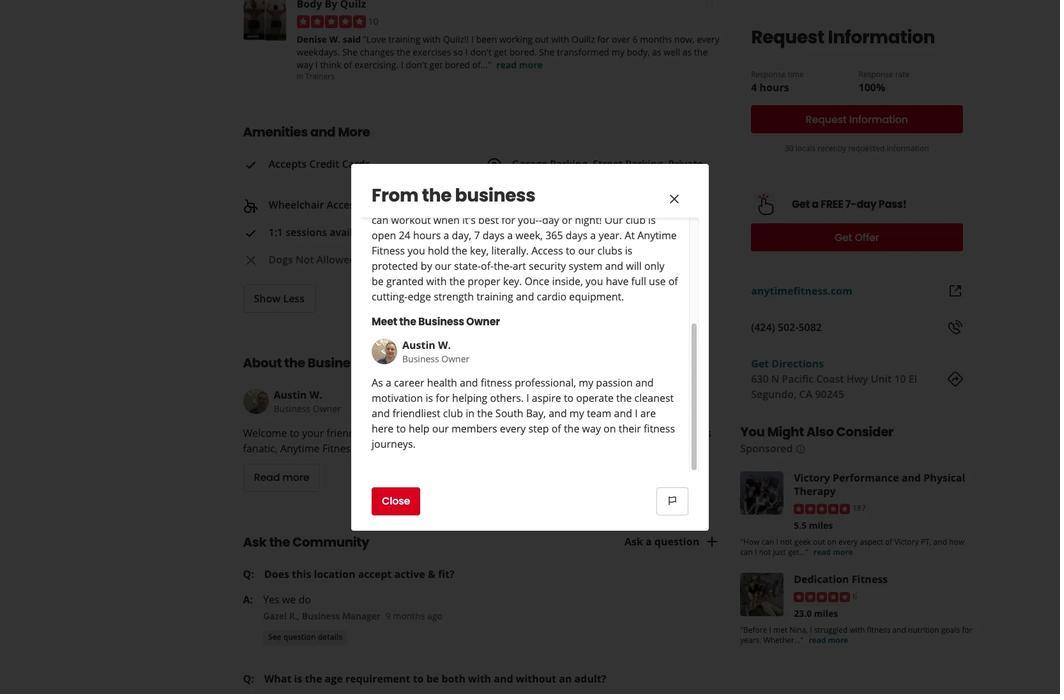 Task type: describe. For each thing, give the bounding box(es) containing it.
wheelchair accessible
[[269, 198, 377, 212]]

a up "literally." at the top
[[507, 228, 513, 242]]

an
[[559, 672, 572, 687]]

read more link for dedication
[[809, 635, 849, 646]]

what
[[264, 672, 292, 687]]

24 close v2 image for not
[[487, 226, 502, 241]]

24 directions v2 image
[[948, 372, 963, 387]]

0 vertical spatial get
[[494, 46, 507, 58]]

el inside 'welcome to your friendly neighborhood gym in el segundo! whether you're a beginner or a fitness fanatic, anytime fitness will help you get to a healthier place.'
[[471, 427, 479, 441]]

i left met at the bottom of the page
[[769, 625, 772, 636]]

2 vertical spatial fitness
[[852, 573, 888, 587]]

for inside at anytime fitness, we're always open!  we fit your busy schedule and on-the-go lifestyle. with your membership, you can workout when it's best for you--day or night! our club is open 24 hours a day, 7 days a week, 365 days a year.  at anytime fitness you hold the key, literally. access to our clubs is protected by our state-of-the-art security system and will only be granted with the proper key. once inside, you have full use of cutting-edge strength training and cardio equipment.
[[502, 213, 515, 227]]

rate
[[895, 69, 910, 80]]

2 horizontal spatial your
[[588, 182, 610, 196]]

on inside as a career health and fitness professional, my passion and motivation is for helping others. i aspire to operate the cleanest and friendliest club in the south bay, and my team and i are here to help our members every step of the way on their fitness journeys.
[[604, 422, 616, 436]]

show
[[254, 292, 281, 306]]

amenities and more
[[243, 123, 370, 141]]

cards
[[342, 157, 370, 171]]

of inside "love training with quilz!! i been working out with ouillz for over 6 months now, every weekdays. she changes the exercises so i don't get bored. she transformed my body, as well as the way i think of exercising. i don't get bored of…"
[[344, 59, 352, 71]]

yes
[[263, 593, 280, 607]]

always
[[493, 182, 525, 196]]

the right changes
[[397, 46, 410, 58]]

use
[[649, 274, 666, 288]]

owner inside about the business element
[[313, 403, 341, 415]]

to right "aspire"
[[564, 391, 574, 405]]

aspect
[[860, 537, 883, 548]]

allowed
[[317, 253, 356, 267]]

inside,
[[552, 274, 583, 288]]

can inside at anytime fitness, we're always open!  we fit your busy schedule and on-the-go lifestyle. with your membership, you can workout when it's best for you--day or night! our club is open 24 hours a day, 7 days a week, 365 days a year.  at anytime fitness you hold the key, literally. access to our clubs is protected by our state-of-the-art security system and will only be granted with the proper key. once inside, you have full use of cutting-edge strength training and cardio equipment.
[[372, 213, 389, 227]]

you up by
[[408, 244, 425, 258]]

quilz!!
[[443, 33, 469, 45]]

and inside victory performance and physical therapy
[[902, 471, 921, 485]]

24
[[399, 228, 411, 242]]

step
[[529, 422, 549, 436]]

(424) 502-5082
[[751, 321, 822, 335]]

close button
[[372, 488, 420, 516]]

are
[[641, 407, 656, 421]]

i left the are
[[635, 407, 638, 421]]

w. inside from the business dialog
[[438, 338, 451, 352]]

(424)
[[751, 321, 775, 335]]

0 vertical spatial read
[[496, 59, 517, 71]]

2 she from the left
[[539, 46, 555, 58]]

business inside yes we do gazel r., business manager 9 months ago
[[302, 611, 340, 623]]

our
[[605, 213, 623, 227]]

the up strength
[[449, 274, 465, 288]]

fitness up others.
[[481, 376, 512, 390]]

0 vertical spatial our
[[578, 244, 595, 258]]

fitness,
[[426, 182, 462, 196]]

accepts credit cards
[[269, 157, 370, 171]]

best
[[478, 213, 499, 227]]

weekdays.
[[297, 46, 340, 58]]

the up the members
[[477, 407, 493, 421]]

met
[[774, 625, 788, 636]]

be inside at anytime fitness, we're always open!  we fit your busy schedule and on-the-go lifestyle. with your membership, you can workout when it's best for you--day or night! our club is open 24 hours a day, 7 days a week, 365 days a year.  at anytime fitness you hold the key, literally. access to our clubs is protected by our state-of-the-art security system and will only be granted with the proper key. once inside, you have full use of cutting-edge strength training and cardio equipment.
[[372, 274, 384, 288]]

accepts
[[269, 157, 307, 171]]

security
[[529, 259, 566, 273]]

0 horizontal spatial question
[[283, 633, 316, 643]]

a inside as a career health and fitness professional, my passion and motivation is for helping others. i aspire to operate the cleanest and friendliest club in the south bay, and my team and i are here to help our members every step of the way on their fitness journeys.
[[386, 376, 391, 390]]

membership,
[[578, 198, 641, 212]]

you-
[[518, 213, 539, 227]]

4
[[751, 80, 757, 95]]

every inside "how can i not geek out on every aspect of victory pt, and how can i not just get…"
[[839, 537, 858, 548]]

on inside "how can i not geek out on every aspect of victory pt, and how can i not just get…"
[[827, 537, 837, 548]]

or inside 'welcome to your friendly neighborhood gym in el segundo! whether you're a beginner or a fitness fanatic, anytime fitness will help you get to a healthier place.'
[[659, 427, 669, 441]]

24 checkmark v2 image
[[243, 158, 258, 173]]

and left on-
[[417, 198, 435, 212]]

segundo,
[[751, 388, 797, 402]]

0 vertical spatial don't
[[470, 46, 492, 58]]

meet
[[372, 315, 397, 329]]

24 close v2 image for dogs
[[243, 253, 258, 269]]

0 horizontal spatial 10
[[368, 16, 378, 28]]

gazel
[[263, 611, 287, 623]]

the down now,
[[694, 46, 708, 58]]

is right 'our'
[[648, 213, 656, 227]]

1 horizontal spatial not
[[780, 537, 792, 548]]

and up helping
[[460, 376, 478, 390]]

response for 4
[[751, 69, 786, 80]]

the right meet
[[399, 315, 416, 329]]

every inside as a career health and fitness professional, my passion and motivation is for helping others. i aspire to operate the cleanest and friendliest club in the south bay, and my team and i are here to help our members every step of the way on their fitness journeys.
[[500, 422, 526, 436]]

0 vertical spatial information
[[828, 25, 935, 50]]

read more button
[[243, 464, 320, 492]]

more up dedication fitness link
[[833, 547, 853, 558]]

2 horizontal spatial can
[[762, 537, 774, 548]]

i left just
[[755, 547, 757, 558]]

24 wheelchair v2 image
[[243, 198, 258, 214]]

to up journeys.
[[396, 422, 406, 436]]

photo of austin w. image inside from the business dialog
[[372, 339, 397, 364]]

0 vertical spatial not
[[512, 226, 530, 240]]

club inside as a career health and fitness professional, my passion and motivation is for helping others. i aspire to operate the cleanest and friendliest club in the south bay, and my team and i are here to help our members every step of the way on their fitness journeys.
[[443, 407, 463, 421]]

0 horizontal spatial not
[[759, 547, 771, 558]]

and up their
[[614, 407, 632, 421]]

fitness inside at anytime fitness, we're always open!  we fit your busy schedule and on-the-go lifestyle. with your membership, you can workout when it's best for you--day or night! our club is open 24 hours a day, 7 days a week, 365 days a year.  at anytime fitness you hold the key, literally. access to our clubs is protected by our state-of-the-art security system and will only be granted with the proper key. once inside, you have full use of cutting-edge strength training and cardio equipment.
[[372, 244, 405, 258]]

1 vertical spatial our
[[435, 259, 452, 273]]

good
[[533, 226, 559, 240]]

the up 'when'
[[422, 183, 452, 208]]

-
[[539, 213, 542, 227]]

you left close icon
[[644, 198, 661, 212]]

hours inside at anytime fitness, we're always open!  we fit your busy schedule and on-the-go lifestyle. with your membership, you can workout when it's best for you--day or night! our club is open 24 hours a day, 7 days a week, 365 days a year.  at anytime fitness you hold the key, literally. access to our clubs is protected by our state-of-the-art security system and will only be granted with the proper key. once inside, you have full use of cutting-edge strength training and cardio equipment.
[[413, 228, 441, 242]]

fitness inside "before i met nina, i struggled with fitness and nutrition goals for years. whether…"
[[867, 625, 891, 636]]

a down gym
[[450, 442, 456, 456]]

austin w. business owner inside about the business element
[[274, 388, 341, 415]]

fit
[[576, 182, 585, 196]]

photo of austin w. image inside about the business element
[[243, 389, 269, 414]]

1 as from the left
[[652, 46, 662, 58]]

of…"
[[472, 59, 491, 71]]

have
[[606, 274, 629, 288]]

goals
[[942, 625, 960, 636]]

bored
[[445, 59, 470, 71]]

630
[[751, 372, 769, 386]]

how
[[949, 537, 965, 548]]

been
[[476, 33, 497, 45]]

your inside 'welcome to your friendly neighborhood gym in el segundo! whether you're a beginner or a fitness fanatic, anytime fitness will help you get to a healthier place.'
[[302, 427, 324, 441]]

0 vertical spatial request
[[751, 25, 825, 50]]

exercising.
[[354, 59, 399, 71]]

0 vertical spatial at
[[372, 182, 382, 196]]

2 vertical spatial my
[[570, 407, 584, 421]]

read more for victory
[[814, 547, 853, 558]]

the down passion
[[616, 391, 632, 405]]

0 vertical spatial owner
[[466, 315, 500, 329]]

show less
[[254, 292, 305, 306]]

think
[[320, 59, 341, 71]]

whether
[[529, 427, 570, 441]]

with inside at anytime fitness, we're always open!  we fit your busy schedule and on-the-go lifestyle. with your membership, you can workout when it's best for you--day or night! our club is open 24 hours a day, 7 days a week, 365 days a year.  at anytime fitness you hold the key, literally. access to our clubs is protected by our state-of-the-art security system and will only be granted with the proper key. once inside, you have full use of cutting-edge strength training and cardio equipment.
[[426, 274, 447, 288]]

more inside button
[[283, 471, 309, 486]]

a left day,
[[444, 228, 449, 242]]

requirement
[[346, 672, 410, 687]]

at anytime fitness, we're always open!  we fit your busy schedule and on-the-go lifestyle. with your membership, you can workout when it's best for you--day or night! our club is open 24 hours a day, 7 days a week, 365 days a year.  at anytime fitness you hold the key, literally. access to our clubs is protected by our state-of-the-art security system and will only be granted with the proper key. once inside, you have full use of cutting-edge strength training and cardio equipment.
[[372, 182, 678, 304]]

24 checkmark v2 image
[[243, 226, 258, 241]]

kids
[[581, 226, 601, 240]]

go
[[473, 198, 484, 212]]

&
[[428, 568, 436, 582]]

dedication fitness image
[[740, 573, 784, 617]]

see
[[268, 633, 281, 643]]

amenities
[[243, 123, 308, 141]]

others.
[[490, 391, 524, 405]]

fitness down the are
[[644, 422, 675, 436]]

a left 'free'
[[812, 197, 819, 212]]

get inside 'welcome to your friendly neighborhood gym in el segundo! whether you're a beginner or a fitness fanatic, anytime fitness will help you get to a healthier place.'
[[420, 442, 435, 456]]

the right about
[[284, 354, 305, 372]]

gender-neutral restrooms
[[512, 198, 642, 212]]

said
[[343, 33, 361, 45]]

el inside get directions 630 n pacific coast hwy unit 10 el segundo, ca 90245
[[909, 372, 917, 386]]

for
[[562, 226, 578, 240]]

victory performance and physical therapy
[[794, 471, 966, 499]]

you up equipment.
[[586, 274, 603, 288]]

garage
[[512, 157, 547, 171]]

ask the community element
[[223, 513, 740, 695]]

1 horizontal spatial day
[[857, 197, 877, 212]]

16 info v2 image
[[796, 444, 806, 455]]

help inside 'welcome to your friendly neighborhood gym in el segundo! whether you're a beginner or a fitness fanatic, anytime fitness will help you get to a healthier place.'
[[377, 442, 397, 456]]

information inside request information button
[[849, 112, 908, 127]]

for inside as a career health and fitness professional, my passion and motivation is for helping others. i aspire to operate the cleanest and friendliest club in the south bay, and my team and i are here to help our members every step of the way on their fitness journeys.
[[436, 391, 450, 405]]

every inside "love training with quilz!! i been working out with ouillz for over 6 months now, every weekdays. she changes the exercises so i don't get bored. she transformed my body, as well as the way i think of exercising. i don't get bored of…"
[[697, 33, 720, 45]]

i up bay,
[[526, 391, 529, 405]]

way inside "love training with quilz!! i been working out with ouillz for over 6 months now, every weekdays. she changes the exercises so i don't get bored. she transformed my body, as well as the way i think of exercising. i don't get bored of…"
[[297, 59, 313, 71]]

24 parking v2 image
[[487, 158, 502, 173]]

i left been
[[471, 33, 474, 45]]

more
[[338, 123, 370, 141]]

training inside at anytime fitness, we're always open!  we fit your busy schedule and on-the-go lifestyle. with your membership, you can workout when it's best for you--day or night! our club is open 24 hours a day, 7 days a week, 365 days a year.  at anytime fitness you hold the key, literally. access to our clubs is protected by our state-of-the-art security system and will only be granted with the proper key. once inside, you have full use of cutting-edge strength training and cardio equipment.
[[477, 290, 513, 304]]

operate
[[576, 391, 614, 405]]

consider
[[836, 423, 894, 441]]

way inside as a career health and fitness professional, my passion and motivation is for helping others. i aspire to operate the cleanest and friendliest club in the south bay, and my team and i are here to help our members every step of the way on their fitness journeys.
[[582, 422, 601, 436]]

neutral
[[552, 198, 588, 212]]

a down night!
[[590, 228, 596, 242]]

the left age
[[305, 672, 322, 687]]

dedication fitness
[[794, 573, 888, 587]]

request inside button
[[806, 112, 847, 127]]

0 vertical spatial w.
[[329, 33, 340, 45]]

and inside "how can i not geek out on every aspect of victory pt, and how can i not just get…"
[[934, 537, 947, 548]]

0 horizontal spatial not
[[296, 253, 314, 267]]

get directions 630 n pacific coast hwy unit 10 el segundo, ca 90245
[[751, 357, 917, 402]]

1 vertical spatial 6
[[853, 591, 857, 602]]

1 vertical spatial parking
[[536, 253, 574, 267]]

schedule
[[372, 198, 414, 212]]

will inside 'welcome to your friendly neighborhood gym in el segundo! whether you're a beginner or a fitness fanatic, anytime fitness will help you get to a healthier place.'
[[358, 442, 374, 456]]

0 vertical spatial in
[[297, 71, 303, 82]]

7
[[474, 228, 480, 242]]

and inside amenities and more element
[[310, 123, 336, 141]]

this
[[292, 568, 311, 582]]

ask for ask a question
[[625, 535, 643, 549]]

2 parking, from the left
[[625, 157, 666, 171]]

ask a question
[[625, 535, 700, 549]]

i left get…"
[[776, 537, 778, 548]]

24 more v2 image
[[705, 0, 720, 12]]

wheelchair
[[269, 198, 324, 212]]

i right exercising.
[[401, 59, 403, 71]]

1 horizontal spatial can
[[740, 547, 753, 558]]

does
[[264, 568, 289, 582]]

out inside "love training with quilz!! i been working out with ouillz for over 6 months now, every weekdays. she changes the exercises so i don't get bored. she transformed my body, as well as the way i think of exercising. i don't get bored of…"
[[535, 33, 549, 45]]

hold
[[428, 244, 449, 258]]

1 vertical spatial anytime
[[638, 228, 677, 242]]

i right the nina,
[[810, 625, 812, 636]]

miles for dedication
[[814, 608, 838, 620]]

6 inside "love training with quilz!! i been working out with ouillz for over 6 months now, every weekdays. she changes the exercises so i don't get bored. she transformed my body, as well as the way i think of exercising. i don't get bored of…"
[[633, 33, 638, 45]]

to inside ask the community element
[[413, 672, 424, 687]]

0 horizontal spatial don't
[[406, 59, 427, 71]]

r.,
[[289, 611, 300, 623]]

1 vertical spatial owner
[[442, 353, 470, 365]]

a right you're
[[605, 427, 611, 441]]

exercises
[[413, 46, 451, 58]]

0 vertical spatial read more link
[[496, 59, 543, 71]]

1 vertical spatial get
[[430, 59, 443, 71]]

"love training with quilz!! i been working out with ouillz for over 6 months now, every weekdays. she changes the exercises so i don't get bored. she transformed my body, as well as the way i think of exercising. i don't get bored of…"
[[297, 33, 720, 71]]

0 vertical spatial question
[[655, 535, 700, 549]]

accept
[[358, 568, 392, 582]]

ask for ask the community
[[243, 534, 267, 552]]

get directions link
[[751, 357, 824, 371]]

5.5
[[794, 520, 807, 532]]

and down once
[[516, 290, 534, 304]]

of inside at anytime fitness, we're always open!  we fit your busy schedule and on-the-go lifestyle. with your membership, you can workout when it's best for you--day or night! our club is open 24 hours a day, 7 days a week, 365 days a year.  at anytime fitness you hold the key, literally. access to our clubs is protected by our state-of-the-art security system and will only be granted with the proper key. once inside, you have full use of cutting-edge strength training and cardio equipment.
[[669, 274, 678, 288]]

1 horizontal spatial the-
[[494, 259, 513, 273]]

with left ouillz
[[552, 33, 569, 45]]

trainers
[[305, 71, 335, 82]]

available
[[330, 226, 374, 240]]

and up have
[[605, 259, 623, 273]]

lot
[[512, 173, 528, 187]]

is right the clubs
[[625, 244, 633, 258]]



Task type: vqa. For each thing, say whether or not it's contained in the screenshot.
the things to do, nail salons, plumbers text field
no



Task type: locate. For each thing, give the bounding box(es) containing it.
and left physical
[[902, 471, 921, 485]]

0 horizontal spatial el
[[471, 427, 479, 441]]

i right so
[[465, 46, 468, 58]]

now,
[[675, 33, 695, 45]]

performance
[[833, 471, 899, 485]]

to inside at anytime fitness, we're always open!  we fit your busy schedule and on-the-go lifestyle. with your membership, you can workout when it's best for you--day or night! our club is open 24 hours a day, 7 days a week, 365 days a year.  at anytime fitness you hold the key, literally. access to our clubs is protected by our state-of-the-art security system and will only be granted with the proper key. once inside, you have full use of cutting-edge strength training and cardio equipment.
[[566, 244, 576, 258]]

geek
[[794, 537, 811, 548]]

1 vertical spatial be
[[426, 672, 439, 687]]

my inside "love training with quilz!! i been working out with ouillz for over 6 months now, every weekdays. she changes the exercises so i don't get bored. she transformed my body, as well as the way i think of exercising. i don't get bored of…"
[[612, 46, 625, 58]]

is inside as a career health and fitness professional, my passion and motivation is for helping others. i aspire to operate the cleanest and friendliest club in the south bay, and my team and i are here to help our members every step of the way on their fitness journeys.
[[426, 391, 433, 405]]

0 horizontal spatial can
[[372, 213, 389, 227]]

1 vertical spatial months
[[393, 611, 425, 623]]

24 add v2 image
[[705, 535, 720, 550]]

1 vertical spatial read more
[[814, 547, 853, 558]]

helping
[[452, 391, 488, 405]]

way
[[297, 59, 313, 71], [582, 422, 601, 436]]

months right 9
[[393, 611, 425, 623]]

austin down about the business
[[274, 388, 307, 402]]

hwy
[[847, 372, 868, 386]]

10 up "love
[[368, 16, 378, 28]]

motivation
[[372, 391, 423, 405]]

austin w. business owner
[[402, 338, 470, 365], [274, 388, 341, 415]]

fitness
[[481, 376, 512, 390], [644, 422, 675, 436], [680, 427, 711, 441], [867, 625, 891, 636]]

transformed
[[557, 46, 609, 58]]

welcome
[[243, 427, 287, 441]]

read more link for victory
[[814, 547, 853, 558]]

out
[[535, 33, 549, 45], [813, 537, 825, 548]]

business
[[418, 315, 464, 329], [402, 353, 439, 365], [308, 354, 364, 372], [274, 403, 311, 415], [302, 611, 340, 623]]

gender-
[[512, 198, 552, 212]]

1 vertical spatial way
[[582, 422, 601, 436]]

5 star rating image up the 23.0 miles
[[794, 592, 850, 603]]

body by quilz image
[[243, 0, 286, 41]]

get inside get directions 630 n pacific coast hwy unit 10 el segundo, ca 90245
[[751, 357, 769, 371]]

1 vertical spatial training
[[477, 290, 513, 304]]

and right pt,
[[934, 537, 947, 548]]

0 horizontal spatial will
[[358, 442, 374, 456]]

1 vertical spatial or
[[659, 427, 669, 441]]

1 horizontal spatial fitness
[[372, 244, 405, 258]]

nina,
[[790, 625, 808, 636]]

directions
[[772, 357, 824, 371]]

neighborhood
[[365, 427, 433, 441]]

a inside ask a question link
[[646, 535, 652, 549]]

read for victory
[[814, 547, 831, 558]]

professional,
[[515, 376, 576, 390]]

1 horizontal spatial ask
[[625, 535, 643, 549]]

victory down 16 info v2 icon
[[794, 471, 830, 485]]

0 vertical spatial el
[[909, 372, 917, 386]]

amenities and more element
[[223, 102, 730, 313]]

i down weekdays.
[[315, 59, 318, 71]]

or down neutral
[[562, 213, 572, 227]]

0 vertical spatial q:
[[243, 568, 254, 582]]

way down team on the right of page
[[582, 422, 601, 436]]

1 vertical spatial out
[[813, 537, 825, 548]]

a right as
[[386, 376, 391, 390]]

at right "year."
[[625, 228, 635, 242]]

is
[[648, 213, 656, 227], [625, 244, 633, 258], [426, 391, 433, 405], [294, 672, 302, 687]]

read more link down the 23.0 miles
[[809, 635, 849, 646]]

literally.
[[492, 244, 529, 258]]

in trainers
[[297, 71, 335, 82]]

locals
[[796, 143, 816, 154]]

in inside as a career health and fitness professional, my passion and motivation is for helping others. i aspire to operate the cleanest and friendliest club in the south bay, and my team and i are here to help our members every step of the way on their fitness journeys.
[[466, 407, 475, 421]]

1 vertical spatial austin
[[274, 388, 307, 402]]

you might also consider
[[740, 423, 894, 441]]

0 vertical spatial 6
[[633, 33, 638, 45]]

in right gym
[[459, 427, 468, 441]]

1 vertical spatial information
[[849, 112, 908, 127]]

austin inside about the business element
[[274, 388, 307, 402]]

5 star rating image for i
[[794, 504, 850, 515]]

0 vertical spatial help
[[409, 422, 430, 436]]

w. inside about the business element
[[309, 388, 322, 402]]

dogs not allowed
[[269, 253, 356, 267]]

business
[[455, 183, 536, 208]]

my left team on the right of page
[[570, 407, 584, 421]]

free
[[821, 197, 844, 212]]

ask inside ask a question link
[[625, 535, 643, 549]]

for inside "love training with quilz!! i been working out with ouillz for over 6 months now, every weekdays. she changes the exercises so i don't get bored. she transformed my body, as well as the way i think of exercising. i don't get bored of…"
[[597, 33, 610, 45]]

get for get offer
[[835, 230, 852, 245]]

day up 365
[[542, 213, 559, 227]]

5 star rating image for met
[[794, 592, 850, 603]]

to right 'welcome'
[[290, 427, 300, 441]]

every left "aspect" in the right bottom of the page
[[839, 537, 858, 548]]

photo of austin w. image down meet
[[372, 339, 397, 364]]

with right struggled
[[850, 625, 865, 636]]

of inside as a career health and fitness professional, my passion and motivation is for helping others. i aspire to operate the cleanest and friendliest club in the south bay, and my team and i are here to help our members every step of the way on their fitness journeys.
[[552, 422, 561, 436]]

1 vertical spatial q:
[[243, 672, 254, 687]]

and down "aspire"
[[549, 407, 567, 421]]

is inside ask the community element
[[294, 672, 302, 687]]

1 vertical spatial 24 close v2 image
[[243, 253, 258, 269]]

day inside at anytime fitness, we're always open!  we fit your busy schedule and on-the-go lifestyle. with your membership, you can workout when it's best for you--day or night! our club is open 24 hours a day, 7 days a week, 365 days a year.  at anytime fitness you hold the key, literally. access to our clubs is protected by our state-of-the-art security system and will only be granted with the proper key. once inside, you have full use of cutting-edge strength training and cardio equipment.
[[542, 213, 559, 227]]

close image
[[667, 192, 682, 207]]

owner up health
[[442, 353, 470, 365]]

changes
[[360, 46, 394, 58]]

1 vertical spatial will
[[358, 442, 374, 456]]

of-
[[481, 259, 494, 273]]

training inside "love training with quilz!! i been working out with ouillz for over 6 months now, every weekdays. she changes the exercises so i don't get bored. she transformed my body, as well as the way i think of exercising. i don't get bored of…"
[[388, 33, 421, 45]]

out inside "how can i not geek out on every aspect of victory pt, and how can i not just get…"
[[813, 537, 825, 548]]

1 vertical spatial at
[[625, 228, 635, 242]]

pass!
[[879, 197, 907, 212]]

get down been
[[494, 46, 507, 58]]

more down bored. at the top of page
[[519, 59, 543, 71]]

0 horizontal spatial your
[[302, 427, 324, 441]]

5.5 miles
[[794, 520, 833, 532]]

you're
[[573, 427, 602, 441]]

in down helping
[[466, 407, 475, 421]]

0 horizontal spatial get
[[751, 357, 769, 371]]

0 horizontal spatial days
[[483, 228, 505, 242]]

a right beginner
[[672, 427, 677, 441]]

1 vertical spatial w.
[[438, 338, 451, 352]]

owner up friendly
[[313, 403, 341, 415]]

1 vertical spatial read more link
[[814, 547, 853, 558]]

el
[[909, 372, 917, 386], [471, 427, 479, 441]]

nutrition
[[908, 625, 940, 636]]

from the business dialog
[[0, 0, 1060, 695]]

0 horizontal spatial months
[[393, 611, 425, 623]]

90245
[[815, 388, 844, 402]]

0 horizontal spatial out
[[535, 33, 549, 45]]

get down exercises
[[430, 59, 443, 71]]

equipment.
[[569, 290, 624, 304]]

1 horizontal spatial club
[[626, 213, 646, 227]]

1 vertical spatial don't
[[406, 59, 427, 71]]

information
[[887, 143, 929, 154]]

victory performance and physical therapy image
[[740, 472, 784, 515]]

granted
[[386, 274, 424, 288]]

response inside response rate 100%
[[859, 69, 893, 80]]

ask
[[243, 534, 267, 552], [625, 535, 643, 549]]

0 vertical spatial request information
[[751, 25, 935, 50]]

q: for does this location accept active & fit?
[[243, 568, 254, 582]]

0 vertical spatial fitness
[[372, 244, 405, 258]]

0 horizontal spatial day
[[542, 213, 559, 227]]

1 horizontal spatial photo of austin w. image
[[372, 339, 397, 364]]

months inside yes we do gazel r., business manager 9 months ago
[[393, 611, 425, 623]]

1 horizontal spatial be
[[426, 672, 439, 687]]

1 days from the left
[[483, 228, 505, 242]]

austin inside from the business dialog
[[402, 338, 436, 352]]

help inside as a career health and fitness professional, my passion and motivation is for helping others. i aspire to operate the cleanest and friendliest club in the south bay, and my team and i are here to help our members every step of the way on their fitness journeys.
[[409, 422, 430, 436]]

months inside "love training with quilz!! i been working out with ouillz for over 6 months now, every weekdays. she changes the exercises so i don't get bored. she transformed my body, as well as the way i think of exercising. i don't get bored of…"
[[640, 33, 672, 45]]

0 vertical spatial anytime
[[384, 182, 424, 196]]

system
[[569, 259, 603, 273]]

the- up it's on the top left
[[454, 198, 473, 212]]

over
[[612, 33, 630, 45]]

can right "how
[[762, 537, 774, 548]]

0 vertical spatial be
[[372, 274, 384, 288]]

question left 24 add v2 image
[[655, 535, 700, 549]]

24 close v2 image
[[487, 226, 502, 241], [243, 253, 258, 269]]

information up "requested"
[[849, 112, 908, 127]]

0 vertical spatial club
[[626, 213, 646, 227]]

0 vertical spatial on
[[604, 422, 616, 436]]

you inside 'welcome to your friendly neighborhood gym in el segundo! whether you're a beginner or a fitness fanatic, anytime fitness will help you get to a healthier place.'
[[400, 442, 418, 456]]

w. down meet the business owner
[[438, 338, 451, 352]]

be up cutting-
[[372, 274, 384, 288]]

not good for kids
[[512, 226, 601, 240]]

1 horizontal spatial at
[[625, 228, 635, 242]]

day,
[[452, 228, 472, 242]]

parking,
[[550, 157, 590, 171], [625, 157, 666, 171]]

5 star rating image
[[297, 15, 366, 28], [794, 504, 850, 515], [794, 592, 850, 603]]

2 horizontal spatial get
[[835, 230, 852, 245]]

24 phone v2 image
[[948, 320, 963, 335]]

victory
[[794, 471, 830, 485], [895, 537, 919, 548]]

1 vertical spatial request
[[806, 112, 847, 127]]

0 horizontal spatial ask
[[243, 534, 267, 552]]

in inside 'welcome to your friendly neighborhood gym in el segundo! whether you're a beginner or a fitness fanatic, anytime fitness will help you get to a healthier place.'
[[459, 427, 468, 441]]

5 star rating image for more
[[297, 15, 366, 28]]

1 horizontal spatial as
[[683, 46, 692, 58]]

and inside "before i met nina, i struggled with fitness and nutrition goals for years. whether…"
[[893, 625, 906, 636]]

2 horizontal spatial every
[[839, 537, 858, 548]]

for inside "before i met nina, i struggled with fitness and nutrition goals for years. whether…"
[[962, 625, 973, 636]]

more down the 23.0 miles
[[828, 635, 849, 646]]

will down here on the left of the page
[[358, 442, 374, 456]]

about the business element
[[223, 333, 725, 492]]

16 flag v2 image
[[667, 496, 678, 507]]

we
[[282, 593, 296, 607]]

1 vertical spatial read
[[814, 547, 831, 558]]

read more
[[496, 59, 543, 71], [814, 547, 853, 558], [809, 635, 849, 646]]

1 horizontal spatial victory
[[895, 537, 919, 548]]

0 vertical spatial 24 close v2 image
[[487, 226, 502, 241]]

0 horizontal spatial austin
[[274, 388, 307, 402]]

2 vertical spatial read more link
[[809, 635, 849, 646]]

fitness inside 'welcome to your friendly neighborhood gym in el segundo! whether you're a beginner or a fitness fanatic, anytime fitness will help you get to a healthier place.'
[[322, 442, 356, 456]]

0 vertical spatial day
[[857, 197, 877, 212]]

street
[[593, 157, 623, 171]]

1 horizontal spatial on
[[827, 537, 837, 548]]

requested
[[848, 143, 885, 154]]

1 response from the left
[[751, 69, 786, 80]]

30 locals recently requested information
[[785, 143, 929, 154]]

0 horizontal spatial on
[[604, 422, 616, 436]]

read more down bored. at the top of page
[[496, 59, 543, 71]]

hours right 4
[[760, 80, 789, 95]]

photo of austin w. image
[[372, 339, 397, 364], [243, 389, 269, 414]]

get for get a free 7-day pass!
[[792, 197, 810, 212]]

2 response from the left
[[859, 69, 893, 80]]

0 horizontal spatial photo of austin w. image
[[243, 389, 269, 414]]

will up "full"
[[626, 259, 642, 273]]

1 horizontal spatial hours
[[760, 80, 789, 95]]

1 vertical spatial every
[[500, 422, 526, 436]]

question
[[655, 535, 700, 549], [283, 633, 316, 643]]

and inside ask the community element
[[494, 672, 513, 687]]

1 horizontal spatial response
[[859, 69, 893, 80]]

dedication fitness link
[[794, 573, 888, 587]]

read for dedication
[[809, 635, 826, 646]]

0 horizontal spatial help
[[377, 442, 397, 456]]

every right now,
[[697, 33, 720, 45]]

1 vertical spatial question
[[283, 633, 316, 643]]

with inside "before i met nina, i struggled with fitness and nutrition goals for years. whether…"
[[850, 625, 865, 636]]

get
[[792, 197, 810, 212], [835, 230, 852, 245], [751, 357, 769, 371]]

request information button
[[751, 105, 963, 133]]

my
[[612, 46, 625, 58], [579, 376, 594, 390], [570, 407, 584, 421]]

time
[[788, 69, 804, 80]]

our inside as a career health and fitness professional, my passion and motivation is for helping others. i aspire to operate the cleanest and friendliest club in the south bay, and my team and i are here to help our members every step of the way on their fitness journeys.
[[432, 422, 449, 436]]

question down 'r.,'
[[283, 633, 316, 643]]

0 vertical spatial the-
[[454, 198, 473, 212]]

of right think
[[344, 59, 352, 71]]

both
[[442, 672, 466, 687]]

fanatic,
[[243, 442, 278, 456]]

will
[[626, 259, 642, 273], [358, 442, 374, 456]]

read more up dedication fitness link
[[814, 547, 853, 558]]

we're
[[465, 182, 491, 196]]

victory performance and physical therapy link
[[794, 471, 966, 499]]

7-
[[846, 197, 857, 212]]

0 vertical spatial your
[[588, 182, 610, 196]]

the right step
[[564, 422, 580, 436]]

parking down garage
[[531, 173, 568, 187]]

1 vertical spatial my
[[579, 376, 594, 390]]

24 gender neutral v2 image
[[487, 198, 502, 214]]

with inside ask the community element
[[468, 672, 491, 687]]

0 vertical spatial get
[[792, 197, 810, 212]]

bay,
[[526, 407, 546, 421]]

0 horizontal spatial 24 close v2 image
[[243, 253, 258, 269]]

victory inside victory performance and physical therapy
[[794, 471, 830, 485]]

beginner
[[613, 427, 656, 441]]

10 right 'unit'
[[895, 372, 906, 386]]

information up rate
[[828, 25, 935, 50]]

response for 100%
[[859, 69, 893, 80]]

response inside response time 4 hours
[[751, 69, 786, 80]]

austin
[[402, 338, 436, 352], [274, 388, 307, 402]]

0 horizontal spatial training
[[388, 33, 421, 45]]

dogs
[[269, 253, 293, 267]]

the up does in the left of the page
[[269, 534, 290, 552]]

of inside "how can i not geek out on every aspect of victory pt, and how can i not just get…"
[[885, 537, 893, 548]]

every
[[697, 33, 720, 45], [500, 422, 526, 436], [839, 537, 858, 548]]

a:
[[243, 593, 253, 607]]

10 inside get directions 630 n pacific coast hwy unit 10 el segundo, ca 90245
[[895, 372, 906, 386]]

w. down about the business
[[309, 388, 322, 402]]

hours inside response time 4 hours
[[760, 80, 789, 95]]

miles for victory
[[809, 520, 833, 532]]

1 vertical spatial miles
[[814, 608, 838, 620]]

q: for what is the age requirement to be both with and without an adult?
[[243, 672, 254, 687]]

0 vertical spatial photo of austin w. image
[[372, 339, 397, 364]]

1 vertical spatial on
[[827, 537, 837, 548]]

parking inside garage parking, street parking, private lot parking
[[531, 173, 568, 187]]

victory inside "how can i not geek out on every aspect of victory pt, and how can i not just get…"
[[895, 537, 919, 548]]

open
[[372, 228, 396, 242]]

will inside at anytime fitness, we're always open!  we fit your busy schedule and on-the-go lifestyle. with your membership, you can workout when it's best for you--day or night! our club is open 24 hours a day, 7 days a week, 365 days a year.  at anytime fitness you hold the key, literally. access to our clubs is protected by our state-of-the-art security system and will only be granted with the proper key. once inside, you have full use of cutting-edge strength training and cardio equipment.
[[626, 259, 642, 273]]

the down day,
[[452, 244, 467, 258]]

1 horizontal spatial your
[[553, 198, 575, 212]]

pt,
[[921, 537, 932, 548]]

1 horizontal spatial anytime
[[384, 182, 424, 196]]

art
[[513, 259, 526, 273]]

out up bored. at the top of page
[[535, 33, 549, 45]]

or inside at anytime fitness, we're always open!  we fit your busy schedule and on-the-go lifestyle. with your membership, you can workout when it's best for you--day or night! our club is open 24 hours a day, 7 days a week, 365 days a year.  at anytime fitness you hold the key, literally. access to our clubs is protected by our state-of-the-art security system and will only be granted with the proper key. once inside, you have full use of cutting-edge strength training and cardio equipment.
[[562, 213, 572, 227]]

the-
[[454, 198, 473, 212], [494, 259, 513, 273]]

parking down 365
[[536, 253, 574, 267]]

fitness inside 'welcome to your friendly neighborhood gym in el segundo! whether you're a beginner or a fitness fanatic, anytime fitness will help you get to a healthier place.'
[[680, 427, 711, 441]]

segundo!
[[481, 427, 526, 441]]

be left 'both'
[[426, 672, 439, 687]]

6 up the body,
[[633, 33, 638, 45]]

0 horizontal spatial w.
[[309, 388, 322, 402]]

to
[[566, 244, 576, 258], [564, 391, 574, 405], [396, 422, 406, 436], [290, 427, 300, 441], [438, 442, 448, 456], [413, 672, 424, 687]]

clubs
[[598, 244, 622, 258]]

my up operate
[[579, 376, 594, 390]]

1 q: from the top
[[243, 568, 254, 582]]

24 external link v2 image
[[948, 284, 963, 299]]

0 horizontal spatial parking,
[[550, 157, 590, 171]]

and up cleanest
[[636, 376, 654, 390]]

is right what
[[294, 672, 302, 687]]

days down the "best"
[[483, 228, 505, 242]]

see question details link
[[263, 631, 348, 646]]

response up 4
[[751, 69, 786, 80]]

1 vertical spatial the-
[[494, 259, 513, 273]]

owner down strength
[[466, 315, 500, 329]]

read more for dedication
[[809, 635, 849, 646]]

2 days from the left
[[566, 228, 588, 242]]

read down bored. at the top of page
[[496, 59, 517, 71]]

without
[[516, 672, 556, 687]]

request information inside button
[[806, 112, 908, 127]]

my down "over"
[[612, 46, 625, 58]]

with up exercises
[[423, 33, 441, 45]]

miles up struggled
[[814, 608, 838, 620]]

help down neighborhood
[[377, 442, 397, 456]]

she down said
[[342, 46, 358, 58]]

our down the friendliest
[[432, 422, 449, 436]]

1 she from the left
[[342, 46, 358, 58]]

can up open
[[372, 213, 389, 227]]

1 vertical spatial help
[[377, 442, 397, 456]]

anytime up only
[[638, 228, 677, 242]]

2 q: from the top
[[243, 672, 254, 687]]

to down gym
[[438, 442, 448, 456]]

dedication
[[794, 573, 849, 587]]

in left trainers
[[297, 71, 303, 82]]

1 vertical spatial request information
[[806, 112, 908, 127]]

2 horizontal spatial fitness
[[852, 573, 888, 587]]

austin w. business owner inside from the business dialog
[[402, 338, 470, 365]]

q:
[[243, 568, 254, 582], [243, 672, 254, 687]]

for down 'lifestyle.'
[[502, 213, 515, 227]]

and left more
[[310, 123, 336, 141]]

anytime inside 'welcome to your friendly neighborhood gym in el segundo! whether you're a beginner or a fitness fanatic, anytime fitness will help you get to a healthier place.'
[[280, 442, 320, 456]]

1 parking, from the left
[[550, 157, 590, 171]]

on down team on the right of page
[[604, 422, 616, 436]]

information
[[828, 25, 935, 50], [849, 112, 908, 127]]

days down night!
[[566, 228, 588, 242]]

1 horizontal spatial she
[[539, 46, 555, 58]]

austin w. business owner down about the business
[[274, 388, 341, 415]]

2 vertical spatial our
[[432, 422, 449, 436]]

1 horizontal spatial or
[[659, 427, 669, 441]]

2 vertical spatial every
[[839, 537, 858, 548]]

community
[[293, 534, 369, 552]]

not
[[512, 226, 530, 240], [296, 253, 314, 267]]

24 bicycle v2 image
[[487, 253, 502, 269]]

1 vertical spatial day
[[542, 213, 559, 227]]

when
[[434, 213, 460, 227]]

1 horizontal spatial el
[[909, 372, 917, 386]]

is down health
[[426, 391, 433, 405]]

0 vertical spatial read more
[[496, 59, 543, 71]]

2 vertical spatial 5 star rating image
[[794, 592, 850, 603]]

for
[[597, 33, 610, 45], [502, 213, 515, 227], [436, 391, 450, 405], [962, 625, 973, 636]]

be inside ask the community element
[[426, 672, 439, 687]]

0 vertical spatial every
[[697, 33, 720, 45]]

anytime up read more button at the bottom
[[280, 442, 320, 456]]

0 vertical spatial way
[[297, 59, 313, 71]]

2 as from the left
[[683, 46, 692, 58]]

out right geek
[[813, 537, 825, 548]]

and up here on the left of the page
[[372, 407, 390, 421]]

club inside at anytime fitness, we're always open!  we fit your busy schedule and on-the-go lifestyle. with your membership, you can workout when it's best for you--day or night! our club is open 24 hours a day, 7 days a week, 365 days a year.  at anytime fitness you hold the key, literally. access to our clubs is protected by our state-of-the-art security system and will only be granted with the proper key. once inside, you have full use of cutting-edge strength training and cardio equipment.
[[626, 213, 646, 227]]

help down the friendliest
[[409, 422, 430, 436]]

as down now,
[[683, 46, 692, 58]]

0 horizontal spatial or
[[562, 213, 572, 227]]

with right 'both'
[[468, 672, 491, 687]]

0 horizontal spatial as
[[652, 46, 662, 58]]

be
[[372, 274, 384, 288], [426, 672, 439, 687]]



